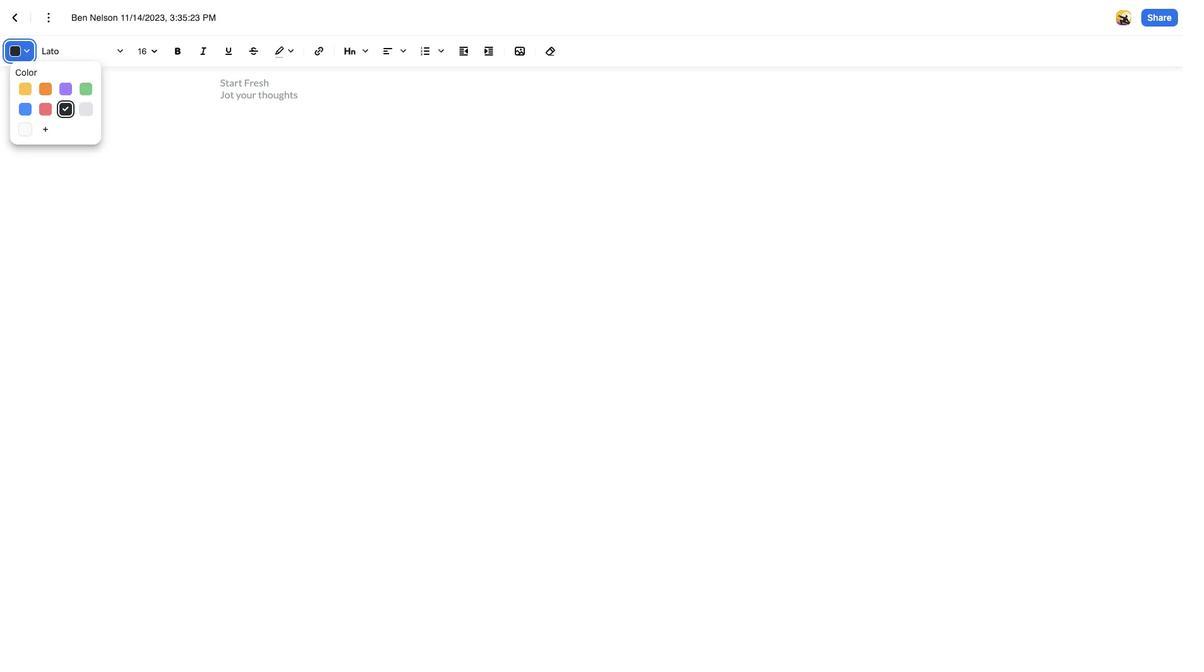 Task type: locate. For each thing, give the bounding box(es) containing it.
clear style image
[[543, 44, 559, 59]]

text align image
[[378, 41, 411, 61]]

underline image
[[221, 44, 236, 59]]

color list box
[[10, 61, 101, 145]]

red option
[[39, 103, 52, 116]]

black option
[[59, 103, 72, 116]]

link image
[[312, 44, 327, 59]]

more image
[[41, 10, 56, 25]]

all notes image
[[8, 10, 23, 25]]

text highlight image
[[269, 41, 298, 61]]

color option
[[15, 66, 96, 79]]

ben nelson image
[[1116, 10, 1132, 25]]

increase indent image
[[482, 44, 497, 59]]

strikethrough image
[[246, 44, 262, 59]]

bold image
[[171, 44, 186, 59]]

None text field
[[71, 11, 230, 24]]

share
[[1148, 12, 1172, 23]]

italic image
[[196, 44, 211, 59]]

color
[[15, 67, 37, 78]]

green option
[[80, 83, 92, 95]]



Task type: describe. For each thing, give the bounding box(es) containing it.
font image
[[39, 41, 128, 61]]

blue option
[[19, 103, 32, 116]]

decrease indent image
[[456, 44, 471, 59]]

share button
[[1142, 9, 1179, 27]]

white option
[[19, 123, 32, 136]]

list image
[[416, 41, 449, 61]]

insert image image
[[513, 44, 528, 59]]

purple option
[[59, 83, 72, 95]]

gray option
[[80, 103, 92, 116]]

yellow option
[[19, 83, 32, 95]]

black image
[[63, 107, 69, 112]]

heading image
[[340, 41, 373, 61]]

orange option
[[39, 83, 52, 95]]



Task type: vqa. For each thing, say whether or not it's contained in the screenshot.
to corresponding to Enterprise
no



